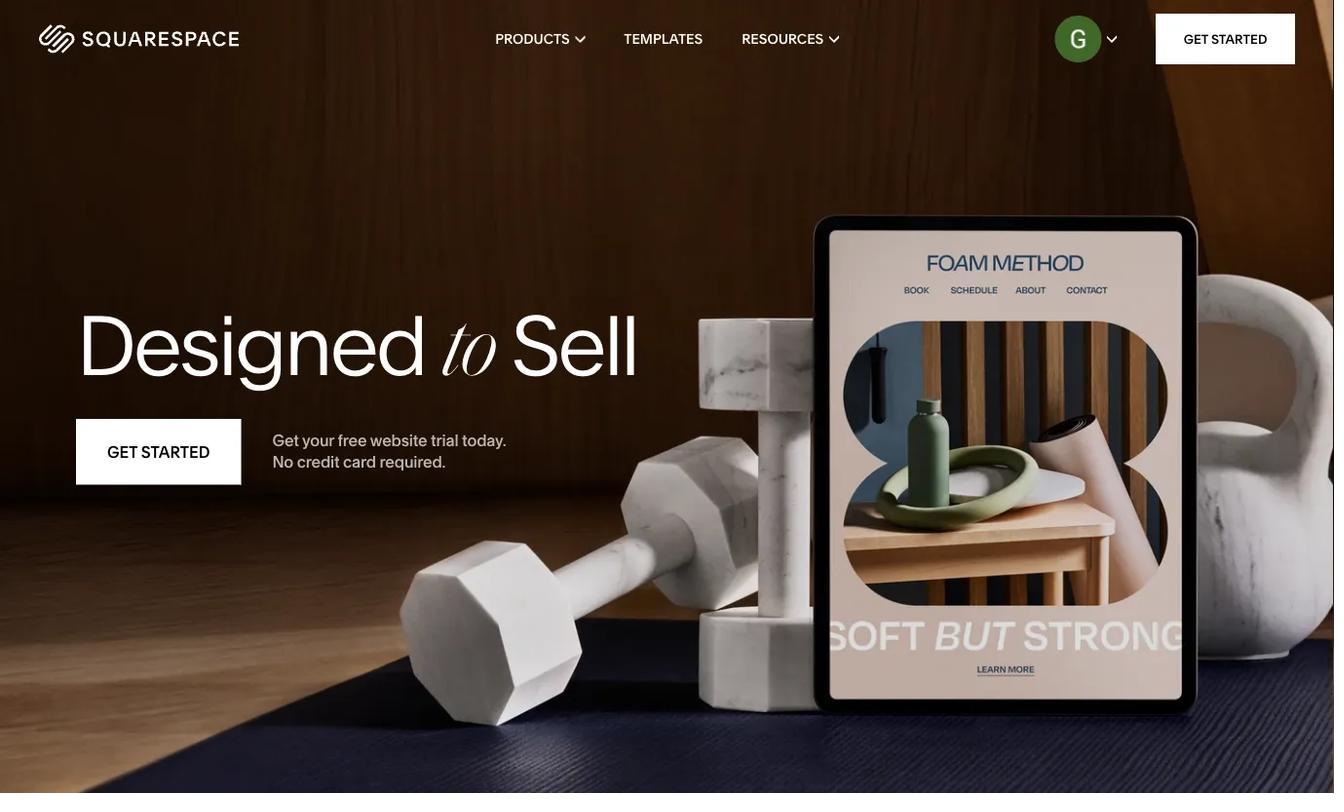 Task type: vqa. For each thing, say whether or not it's contained in the screenshot.
Designed
yes



Task type: locate. For each thing, give the bounding box(es) containing it.
1 horizontal spatial get started
[[1184, 31, 1268, 47]]

started for left "get started" link
[[141, 443, 210, 462]]

get for topmost "get started" link
[[1184, 31, 1209, 47]]

1 horizontal spatial get started link
[[1156, 14, 1296, 64]]

designed to sell
[[76, 295, 638, 396]]

resources
[[742, 31, 824, 47]]

started
[[1212, 31, 1268, 47], [141, 443, 210, 462]]

1 horizontal spatial get
[[272, 431, 299, 450]]

0 horizontal spatial started
[[141, 443, 210, 462]]

get
[[1184, 31, 1209, 47], [272, 431, 299, 450], [107, 443, 138, 462]]

0 horizontal spatial get started
[[107, 443, 210, 462]]

1 vertical spatial get started link
[[76, 419, 241, 485]]

get started
[[1184, 31, 1268, 47], [107, 443, 210, 462]]

1 horizontal spatial started
[[1212, 31, 1268, 47]]

1 vertical spatial started
[[141, 443, 210, 462]]

trial
[[431, 431, 459, 450]]

squarespace logo image
[[39, 24, 239, 54]]

0 horizontal spatial get
[[107, 443, 138, 462]]

products button
[[495, 0, 585, 78]]

get started link
[[1156, 14, 1296, 64], [76, 419, 241, 485]]

0 vertical spatial get started link
[[1156, 14, 1296, 64]]

get started for topmost "get started" link
[[1184, 31, 1268, 47]]

to
[[442, 313, 494, 395]]

get started for left "get started" link
[[107, 443, 210, 462]]

0 vertical spatial started
[[1212, 31, 1268, 47]]

required.
[[380, 453, 446, 472]]

started for topmost "get started" link
[[1212, 31, 1268, 47]]

designed
[[76, 295, 426, 396]]

0 vertical spatial get started
[[1184, 31, 1268, 47]]

1 vertical spatial get started
[[107, 443, 210, 462]]

templates
[[624, 31, 703, 47]]

2 horizontal spatial get
[[1184, 31, 1209, 47]]



Task type: describe. For each thing, give the bounding box(es) containing it.
squarespace logo link
[[39, 24, 290, 54]]

today.
[[462, 431, 506, 450]]

resources button
[[742, 0, 839, 78]]

0 horizontal spatial get started link
[[76, 419, 241, 485]]

get inside get your free website trial today. no credit card required.
[[272, 431, 299, 450]]

products
[[495, 31, 570, 47]]

no
[[272, 453, 294, 472]]

free
[[338, 431, 367, 450]]

credit
[[297, 453, 340, 472]]

website
[[370, 431, 428, 450]]

your
[[302, 431, 334, 450]]

card
[[343, 453, 376, 472]]

get your free website trial today. no credit card required.
[[272, 431, 506, 472]]

templates link
[[624, 0, 703, 78]]

get for left "get started" link
[[107, 443, 138, 462]]

sell
[[511, 295, 638, 396]]



